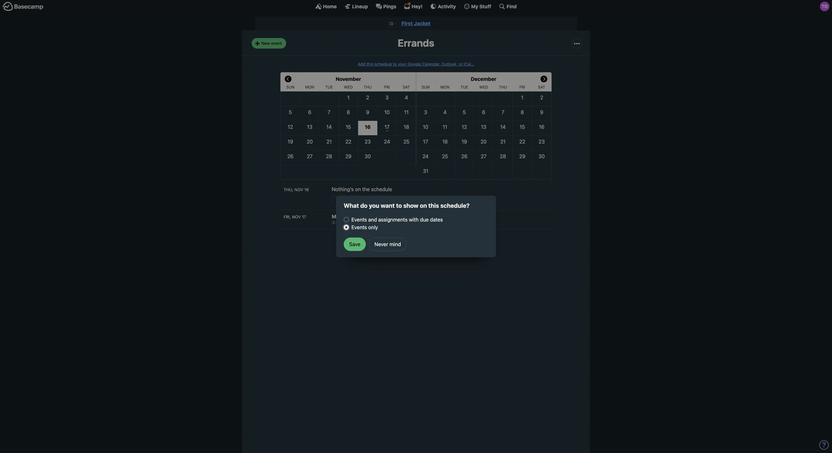 Task type: describe. For each thing, give the bounding box(es) containing it.
outlook,
[[441, 62, 458, 66]]

november
[[336, 76, 361, 82]]

your
[[398, 62, 406, 66]]

never
[[374, 241, 388, 247]]

due
[[420, 217, 429, 222]]

0 vertical spatial this
[[366, 62, 373, 66]]

0 vertical spatial schedule
[[375, 62, 392, 66]]

nothing's
[[332, 186, 354, 192]]

1 vertical spatial on
[[420, 202, 427, 209]]

what
[[344, 202, 359, 209]]

you
[[369, 202, 379, 209]]

everything
[[388, 235, 413, 241]]

never mind
[[374, 241, 401, 247]]

sat for december
[[538, 85, 545, 90]]

sun for december
[[422, 85, 430, 90]]

find
[[507, 3, 517, 9]]

show        everything      up to        feb 29, 2024 button
[[374, 234, 458, 242]]

switch accounts image
[[3, 2, 43, 12]]

16
[[304, 187, 309, 192]]

dates
[[430, 217, 443, 222]]

show
[[374, 235, 387, 241]]

1 vertical spatial to
[[396, 202, 402, 209]]

events and assignments with due dates
[[351, 217, 443, 222]]

1 vertical spatial event
[[351, 198, 362, 203]]

to for up
[[421, 235, 426, 241]]

0 horizontal spatial on
[[355, 186, 361, 192]]

tue for december
[[461, 85, 468, 90]]

ical…
[[464, 62, 474, 66]]

1 horizontal spatial tyler black image
[[820, 2, 830, 11]]

or
[[459, 62, 463, 66]]

show        everything      up to        feb 29, 2024
[[374, 235, 458, 241]]

events only
[[351, 224, 378, 230]]

1 horizontal spatial the
[[375, 214, 383, 219]]

mon for november
[[305, 85, 314, 90]]

home link
[[315, 3, 337, 10]]

fri, nov 17
[[284, 215, 306, 219]]

wed for december
[[479, 85, 488, 90]]

an
[[345, 198, 350, 203]]

fri for december
[[519, 85, 525, 90]]

5:00pm
[[352, 220, 368, 225]]

events for events only
[[351, 224, 367, 230]]

17
[[302, 215, 306, 219]]

add this schedule to your google calendar, outlook, or ical… link
[[358, 62, 474, 66]]

assignments
[[378, 217, 408, 222]]

new event
[[261, 41, 282, 46]]

my stuff
[[471, 3, 491, 9]]

hey!
[[412, 3, 423, 9]]

lineup
[[352, 3, 368, 9]]

thu,
[[284, 187, 293, 192]]

0 horizontal spatial tyler black image
[[398, 214, 404, 219]]

to for schedule
[[393, 62, 397, 66]]

do
[[360, 202, 368, 209]]

up
[[414, 235, 420, 241]]

3:00pm
[[332, 220, 348, 225]]

fri for november
[[384, 85, 390, 90]]

never mind link
[[369, 238, 406, 251]]

activity
[[438, 3, 456, 9]]

2024
[[446, 235, 458, 241]]

hey! button
[[404, 3, 423, 10]]

-
[[349, 220, 351, 225]]



Task type: locate. For each thing, give the bounding box(es) containing it.
0 horizontal spatial the
[[362, 186, 370, 192]]

2 wed from the left
[[479, 85, 488, 90]]

1 horizontal spatial with
[[409, 217, 419, 222]]

0 vertical spatial events
[[351, 217, 367, 222]]

nov left 16
[[294, 187, 303, 192]]

2 sun from the left
[[422, 85, 430, 90]]

nothing's on the schedule
[[332, 186, 392, 192]]

first
[[402, 20, 413, 26]]

0 vertical spatial event
[[271, 41, 282, 46]]

nov
[[294, 187, 303, 192], [292, 215, 301, 219]]

event
[[271, 41, 282, 46], [351, 198, 362, 203]]

0 vertical spatial the
[[362, 186, 370, 192]]

•
[[386, 128, 388, 133]]

0 horizontal spatial this
[[366, 62, 373, 66]]

want
[[381, 202, 395, 209]]

3:00pm     -     5:00pm
[[332, 220, 368, 225]]

2 thu from the left
[[499, 85, 507, 90]]

0 horizontal spatial sun
[[286, 85, 294, 90]]

thu for december
[[499, 85, 507, 90]]

add
[[358, 62, 365, 66], [336, 198, 344, 203]]

nov for thu,
[[294, 187, 303, 192]]

event right new
[[271, 41, 282, 46]]

my stuff button
[[464, 3, 491, 10]]

activity link
[[430, 3, 456, 10]]

new event link
[[252, 38, 286, 49]]

schedule
[[375, 62, 392, 66], [371, 186, 392, 192]]

find button
[[499, 3, 517, 10]]

1 vertical spatial this
[[428, 202, 439, 209]]

wed down the november
[[344, 85, 353, 90]]

to right up
[[421, 235, 426, 241]]

1 sat from the left
[[403, 85, 410, 90]]

new
[[261, 41, 270, 46]]

sat for november
[[403, 85, 410, 90]]

1 horizontal spatial event
[[351, 198, 362, 203]]

1 fri from the left
[[384, 85, 390, 90]]

jacket
[[414, 20, 431, 26]]

mon
[[305, 85, 314, 90], [440, 85, 450, 90]]

the
[[362, 186, 370, 192], [375, 214, 383, 219]]

on
[[355, 186, 361, 192], [420, 202, 427, 209]]

google
[[408, 62, 421, 66]]

sat
[[403, 85, 410, 90], [538, 85, 545, 90]]

1 horizontal spatial sun
[[422, 85, 430, 90]]

movie break with the team
[[332, 214, 398, 219]]

add left an at the top
[[336, 198, 344, 203]]

mind
[[390, 241, 401, 247]]

0 horizontal spatial with
[[363, 214, 374, 219]]

1 horizontal spatial on
[[420, 202, 427, 209]]

december
[[471, 76, 496, 82]]

1 horizontal spatial mon
[[440, 85, 450, 90]]

nov for fri,
[[292, 215, 301, 219]]

1 horizontal spatial this
[[428, 202, 439, 209]]

wed
[[344, 85, 353, 90], [479, 85, 488, 90]]

home
[[323, 3, 337, 9]]

calendar,
[[422, 62, 440, 66]]

0 vertical spatial add
[[358, 62, 365, 66]]

tue for november
[[325, 85, 333, 90]]

show
[[403, 202, 418, 209]]

lineup link
[[344, 3, 368, 10]]

tue
[[325, 85, 333, 90], [461, 85, 468, 90]]

1 horizontal spatial wed
[[479, 85, 488, 90]]

on right show
[[420, 202, 427, 209]]

29,
[[437, 235, 445, 241]]

0 horizontal spatial fri
[[384, 85, 390, 90]]

event right an at the top
[[351, 198, 362, 203]]

0 horizontal spatial sat
[[403, 85, 410, 90]]

0 horizontal spatial add
[[336, 198, 344, 203]]

break
[[348, 214, 362, 219]]

on up add an event
[[355, 186, 361, 192]]

1 horizontal spatial fri
[[519, 85, 525, 90]]

2 tue from the left
[[461, 85, 468, 90]]

schedule?
[[440, 202, 470, 209]]

0 horizontal spatial wed
[[344, 85, 353, 90]]

1 horizontal spatial add
[[358, 62, 365, 66]]

1 thu from the left
[[364, 85, 372, 90]]

0 horizontal spatial mon
[[305, 85, 314, 90]]

main element
[[0, 0, 832, 12]]

thu
[[364, 85, 372, 90], [499, 85, 507, 90]]

1 tue from the left
[[325, 85, 333, 90]]

1 events from the top
[[351, 217, 367, 222]]

0 vertical spatial to
[[393, 62, 397, 66]]

stuff
[[479, 3, 491, 9]]

add for add an event
[[336, 198, 344, 203]]

wed down december
[[479, 85, 488, 90]]

thu, nov 16
[[284, 187, 309, 192]]

errands
[[398, 37, 434, 49]]

add up the november
[[358, 62, 365, 66]]

nov left 17
[[292, 215, 301, 219]]

2 fri from the left
[[519, 85, 525, 90]]

sun for november
[[286, 85, 294, 90]]

team
[[384, 214, 397, 219]]

2 sat from the left
[[538, 85, 545, 90]]

events for events and assignments with due dates
[[351, 217, 367, 222]]

2 mon from the left
[[440, 85, 450, 90]]

0 horizontal spatial event
[[271, 41, 282, 46]]

1 wed from the left
[[344, 85, 353, 90]]

fri
[[384, 85, 390, 90], [519, 85, 525, 90]]

1 vertical spatial add
[[336, 198, 344, 203]]

1 horizontal spatial thu
[[499, 85, 507, 90]]

0 vertical spatial on
[[355, 186, 361, 192]]

wed for november
[[344, 85, 353, 90]]

thu for november
[[364, 85, 372, 90]]

with left due
[[409, 217, 419, 222]]

what do you want to show on this schedule?
[[344, 202, 470, 209]]

1 vertical spatial the
[[375, 214, 383, 219]]

schedule up want
[[371, 186, 392, 192]]

0 vertical spatial tyler black image
[[820, 2, 830, 11]]

first jacket
[[402, 20, 431, 26]]

None submit
[[344, 238, 366, 251]]

only
[[368, 224, 378, 230]]

the up 'do'
[[362, 186, 370, 192]]

0 horizontal spatial tue
[[325, 85, 333, 90]]

1 vertical spatial nov
[[292, 215, 301, 219]]

tyler black image
[[820, 2, 830, 11], [398, 214, 404, 219]]

to left your
[[393, 62, 397, 66]]

this
[[366, 62, 373, 66], [428, 202, 439, 209]]

fri,
[[284, 215, 291, 219]]

1 mon from the left
[[305, 85, 314, 90]]

1 horizontal spatial sat
[[538, 85, 545, 90]]

with
[[363, 214, 374, 219], [409, 217, 419, 222]]

1 sun from the left
[[286, 85, 294, 90]]

2 events from the top
[[351, 224, 367, 230]]

movie
[[332, 214, 346, 219]]

my
[[471, 3, 478, 9]]

1 vertical spatial tyler black image
[[398, 214, 404, 219]]

the left the team
[[375, 214, 383, 219]]

pings
[[383, 3, 396, 9]]

add an event link
[[332, 196, 366, 206]]

add an event
[[336, 198, 362, 203]]

and
[[368, 217, 377, 222]]

to inside button
[[421, 235, 426, 241]]

1 horizontal spatial tue
[[461, 85, 468, 90]]

events up events only
[[351, 217, 367, 222]]

0 horizontal spatial thu
[[364, 85, 372, 90]]

schedule left your
[[375, 62, 392, 66]]

first jacket link
[[402, 20, 431, 26]]

to right want
[[396, 202, 402, 209]]

sun
[[286, 85, 294, 90], [422, 85, 430, 90]]

events
[[351, 217, 367, 222], [351, 224, 367, 230]]

add for add this schedule to your google calendar, outlook, or ical…
[[358, 62, 365, 66]]

to
[[393, 62, 397, 66], [396, 202, 402, 209], [421, 235, 426, 241]]

1 vertical spatial events
[[351, 224, 367, 230]]

mon for december
[[440, 85, 450, 90]]

pings button
[[376, 3, 396, 10]]

feb
[[427, 235, 436, 241]]

1 vertical spatial schedule
[[371, 186, 392, 192]]

with up 5:00pm
[[363, 214, 374, 219]]

0 vertical spatial nov
[[294, 187, 303, 192]]

events right '-'
[[351, 224, 367, 230]]

2 vertical spatial to
[[421, 235, 426, 241]]

add this schedule to your google calendar, outlook, or ical…
[[358, 62, 474, 66]]



Task type: vqa. For each thing, say whether or not it's contained in the screenshot.
3. on the left bottom of page
no



